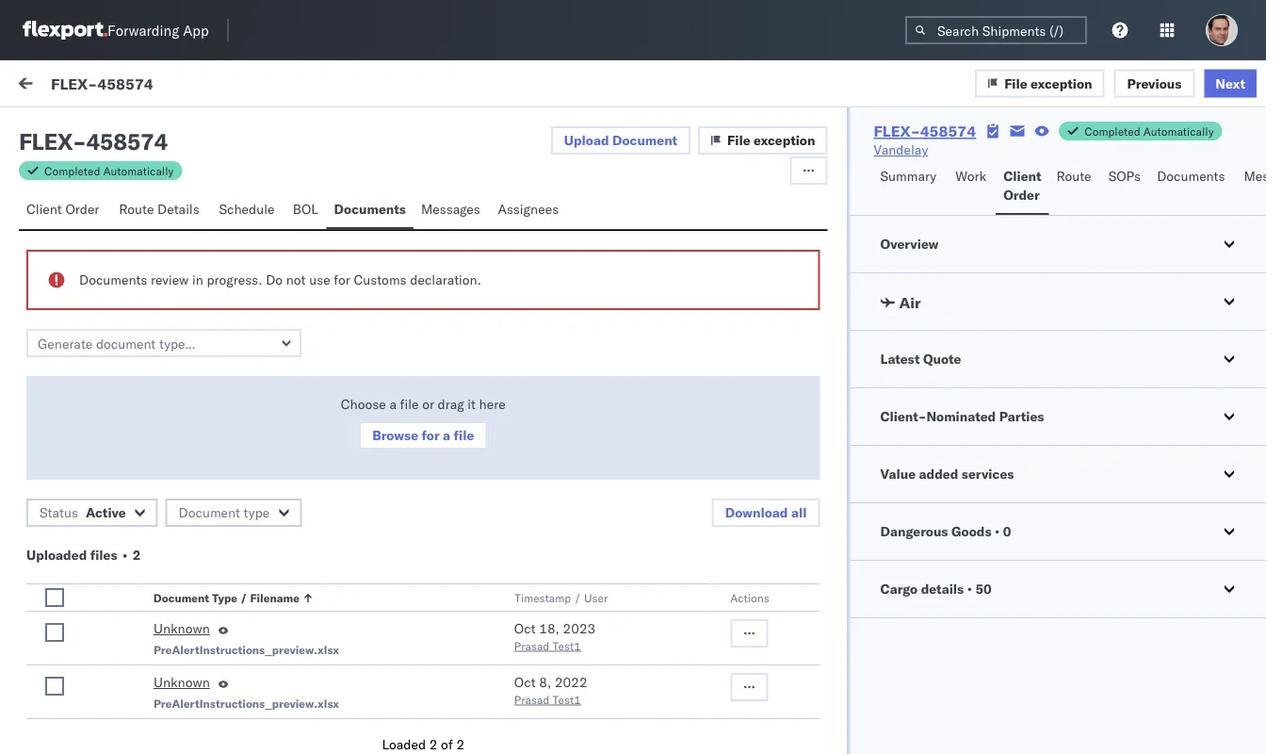 Task type: describe. For each thing, give the bounding box(es) containing it.
1 oct 26, 2023, 5:45 pm edt from the top
[[435, 569, 603, 585]]

0 horizontal spatial completed
[[44, 164, 100, 178]]

(0) for external (0)
[[83, 120, 108, 136]]

18,
[[539, 620, 560, 637]]

will
[[57, 624, 77, 641]]

actions
[[731, 591, 770, 605]]

progress.
[[207, 271, 263, 288]]

import work button
[[140, 77, 214, 94]]

0 horizontal spatial file exception
[[728, 132, 816, 148]]

4 pm from the top
[[556, 569, 575, 585]]

external (0) button
[[23, 111, 119, 148]]

mes button
[[1237, 159, 1267, 215]]

client-nominated parties
[[881, 408, 1045, 425]]

morale!
[[357, 294, 402, 311]]

not
[[286, 271, 306, 288]]

0 vertical spatial client
[[1004, 168, 1042, 184]]

1 horizontal spatial order
[[1004, 187, 1040, 203]]

cargo
[[881, 581, 918, 597]]

timestamp / user button
[[511, 586, 693, 605]]

2023, for k
[[483, 691, 520, 708]]

forwarding app
[[107, 21, 209, 39]]

4 omkar savant from the top
[[91, 535, 175, 551]]

1 vertical spatial file
[[728, 132, 751, 148]]

client order for rightmost client order button
[[1004, 168, 1042, 203]]

flex- right my
[[51, 74, 97, 93]]

1 horizontal spatial exception
[[1031, 75, 1093, 91]]

improve
[[277, 294, 324, 311]]

we
[[57, 690, 75, 707]]

1 horizontal spatial client order button
[[997, 159, 1050, 215]]

savant for your
[[135, 346, 175, 363]]

file inside 'button'
[[454, 427, 474, 444]]

2023, for whatever floats your boat! waka waka!
[[483, 362, 520, 378]]

drag
[[438, 396, 464, 412]]

4 savant from the top
[[135, 535, 175, 551]]

often
[[172, 709, 204, 725]]

in
[[192, 271, 203, 288]]

2 oct 26, 2023, 5:45 pm edt from the top
[[435, 691, 603, 708]]

flex
[[19, 127, 73, 156]]

1 pm from the top
[[556, 192, 575, 208]]

0 horizontal spatial documents
[[79, 271, 147, 288]]

app
[[183, 21, 209, 39]]

458574 up 'vandelay'
[[921, 122, 977, 140]]

am
[[64, 294, 82, 311]]

deal
[[143, 605, 169, 622]]

forwarding
[[107, 21, 179, 39]]

latent
[[57, 209, 95, 226]]

and
[[172, 605, 195, 622]]

0 vertical spatial document
[[613, 132, 678, 148]]

7:00
[[524, 277, 552, 293]]

k,
[[326, 690, 339, 707]]

flex- up 'vandelay'
[[874, 122, 921, 140]]

assignees
[[498, 201, 559, 217]]

omkar for notifying
[[91, 658, 131, 674]]

nominated
[[927, 408, 997, 425]]

latest quote button
[[851, 331, 1267, 387]]

messaging
[[98, 209, 162, 226]]

partnership.
[[187, 624, 260, 641]]

/ inside button
[[240, 591, 248, 605]]

whatever
[[57, 379, 113, 395]]

2 5:45 from the top
[[524, 691, 552, 708]]

0 horizontal spatial client order button
[[19, 192, 111, 229]]

latent messaging test.
[[57, 209, 192, 226]]

work inside button
[[956, 168, 987, 184]]

omkar for messaging
[[91, 177, 131, 193]]

resize handle column header for related work item/shipment
[[1233, 157, 1256, 754]]

item/shipment
[[1058, 164, 1135, 178]]

resize handle column header for category
[[956, 157, 979, 754]]

choose a file or drag it here
[[341, 396, 506, 412]]

flex- 458574 for oct 26, 2023, 5:45 pm edt
[[988, 569, 1076, 585]]

pm for whatever floats your boat! waka waka!
[[556, 362, 575, 378]]

warehouse
[[130, 567, 200, 584]]

your inside notifying you that your shipment, k & k, been delayed. this often occurs when unloading cargo
[[209, 690, 235, 707]]

458574 right 50
[[1027, 569, 1076, 585]]

7:22
[[524, 192, 552, 208]]

services
[[962, 466, 1015, 482]]

download all button
[[712, 499, 821, 527]]

2 horizontal spatial documents
[[1158, 168, 1226, 184]]

report
[[222, 294, 258, 311]]

unknown for oct 18, 2023
[[154, 620, 210, 637]]

internal (0) button
[[119, 111, 211, 148]]

2023, for to
[[483, 277, 520, 293]]

oct inside oct 18, 2023 prasad test1
[[515, 620, 536, 637]]

commendation
[[129, 294, 218, 311]]

0 horizontal spatial automatically
[[103, 164, 174, 178]]

omkar savant for filing
[[91, 262, 175, 278]]

uploaded files ∙ 2
[[26, 547, 141, 563]]

4 26, from the top
[[459, 569, 480, 585]]

2 for ∙
[[133, 547, 141, 563]]

messages button
[[414, 192, 491, 229]]

0 vertical spatial flex-458574
[[51, 74, 153, 93]]

work for my
[[54, 73, 103, 99]]

when
[[251, 709, 283, 725]]

458574 down related work item/shipment
[[1027, 192, 1076, 208]]

value added services
[[881, 466, 1015, 482]]

0 horizontal spatial for
[[334, 271, 350, 288]]

1 vertical spatial documents
[[334, 201, 406, 217]]

upload
[[564, 132, 609, 148]]

savant for filing
[[135, 262, 175, 278]]

mes
[[1245, 168, 1267, 184]]

type inside button
[[212, 591, 238, 605]]

pm for k
[[556, 691, 575, 708]]

details
[[922, 581, 965, 597]]

upload document
[[564, 132, 678, 148]]

1 horizontal spatial 2
[[430, 736, 438, 753]]

0 vertical spatial unknown
[[130, 464, 189, 480]]

vandelay
[[874, 141, 929, 158]]

prasad for 8,
[[515, 692, 550, 707]]

route details button
[[111, 192, 212, 229]]

loaded
[[382, 736, 426, 753]]

with
[[198, 605, 224, 622]]

458574 up message
[[86, 127, 168, 156]]

2 for of
[[457, 736, 465, 753]]

is
[[85, 605, 95, 622]]

client-nominated parties button
[[851, 388, 1267, 445]]

pm for to
[[556, 277, 575, 293]]

documents review in progress. do not use for customs declaration.
[[79, 271, 482, 288]]

exception: for exception: warehouse devan delay
[[60, 567, 127, 584]]

timestamp / user
[[515, 591, 608, 605]]

0 vertical spatial file
[[400, 396, 419, 412]]

0 vertical spatial completed automatically
[[1085, 124, 1215, 138]]

omkar savant for your
[[91, 346, 175, 363]]

prealertinstructions_preview.xlsx for oct 18, 2023
[[154, 642, 339, 657]]

0 horizontal spatial order
[[65, 201, 99, 217]]

devan
[[204, 567, 243, 584]]

a inside 'button'
[[443, 427, 451, 444]]

flex- down parties at the bottom right of page
[[988, 456, 1027, 472]]

edt for whatever floats your boat! waka waka!
[[579, 362, 603, 378]]

notifying you that your shipment, k & k, been delayed. this often occurs when unloading cargo
[[57, 690, 382, 725]]

previous button
[[1115, 69, 1196, 97]]

files
[[90, 547, 117, 563]]

dangerous goods • 0
[[881, 523, 1012, 540]]

previous
[[1128, 75, 1182, 91]]

route for route details
[[119, 201, 154, 217]]

edt for to
[[579, 277, 603, 293]]

lucrative
[[132, 624, 183, 641]]

0 horizontal spatial your
[[154, 379, 180, 395]]

4 2023, from the top
[[483, 569, 520, 585]]

download
[[726, 504, 788, 521]]

unloading
[[286, 709, 345, 725]]

1 5:45 from the top
[[524, 569, 552, 585]]

&
[[314, 690, 323, 707]]

1 vertical spatial client
[[26, 201, 62, 217]]

filing
[[85, 294, 115, 311]]

document type button
[[166, 499, 302, 527]]

goods
[[952, 523, 992, 540]]

parties
[[1000, 408, 1045, 425]]

exception: for exception: unknown customs hold type
[[60, 464, 127, 480]]

26, for k
[[459, 691, 480, 708]]

vandelay link
[[874, 140, 929, 159]]

0 vertical spatial your
[[328, 294, 354, 311]]

bol button
[[285, 192, 327, 229]]

exception: warehouse devan delay
[[60, 567, 282, 584]]

upload document button
[[551, 126, 691, 155]]

0 vertical spatial completed
[[1085, 124, 1141, 138]]

unknown link for oct 18, 2023
[[154, 619, 210, 642]]

resize handle column header for message
[[403, 157, 426, 754]]

Search Shipments (/) text field
[[906, 16, 1088, 44]]

∙
[[121, 547, 129, 563]]

this inside this is a great deal and with this contract established, we will create a lucrative partnership.
[[57, 605, 82, 622]]



Task type: locate. For each thing, give the bounding box(es) containing it.
2 horizontal spatial your
[[328, 294, 354, 311]]

0 vertical spatial unknown link
[[154, 619, 210, 642]]

5 2023, from the top
[[483, 691, 520, 708]]

documents right bol button
[[334, 201, 406, 217]]

2023, up timestamp
[[483, 569, 520, 585]]

loaded 2 of 2
[[382, 736, 465, 753]]

1 flex- 458574 from the top
[[988, 192, 1076, 208]]

Generate document type... text field
[[26, 329, 302, 357]]

0 horizontal spatial client order
[[26, 201, 99, 217]]

1 vertical spatial work
[[1031, 164, 1055, 178]]

0 vertical spatial test1
[[553, 639, 581, 653]]

whatever floats your boat! waka waka!
[[57, 379, 291, 395]]

choose
[[341, 396, 386, 412]]

flex- 1854269
[[988, 277, 1084, 293]]

(0) right external
[[83, 120, 108, 136]]

0 vertical spatial work
[[54, 73, 103, 99]]

client order for the left client order button
[[26, 201, 99, 217]]

3 omkar from the top
[[91, 346, 131, 363]]

1 (0) from the left
[[83, 120, 108, 136]]

download all
[[726, 504, 807, 521]]

your down use
[[328, 294, 354, 311]]

unknown for oct 8, 2022
[[154, 674, 210, 690]]

1 horizontal spatial documents
[[334, 201, 406, 217]]

5 omkar from the top
[[91, 658, 131, 674]]

exception: down uploaded files ∙ 2
[[60, 567, 127, 584]]

external
[[30, 120, 80, 136]]

this
[[227, 605, 250, 622]]

2 edt from the top
[[579, 277, 603, 293]]

omkar savant down active
[[91, 535, 175, 551]]

route left sops
[[1057, 168, 1092, 184]]

order down message
[[65, 201, 99, 217]]

1 vertical spatial 5:45
[[524, 691, 552, 708]]

0 vertical spatial exception:
[[60, 464, 127, 480]]

document type / filename button
[[150, 586, 477, 605]]

route inside button
[[1057, 168, 1092, 184]]

1 vertical spatial oct 26, 2023, 5:45 pm edt
[[435, 691, 603, 708]]

2 26, from the top
[[459, 277, 480, 293]]

k
[[302, 690, 311, 707]]

5 26, from the top
[[459, 691, 480, 708]]

savant up route details
[[135, 177, 175, 193]]

2 pm from the top
[[556, 277, 575, 293]]

edt for k
[[579, 691, 603, 708]]

here
[[479, 396, 506, 412]]

flex- 458574 down related
[[988, 192, 1076, 208]]

1 vertical spatial automatically
[[103, 164, 174, 178]]

your left boat!
[[154, 379, 180, 395]]

automatically
[[1144, 124, 1215, 138], [103, 164, 174, 178]]

file exception button
[[976, 69, 1105, 97], [976, 69, 1105, 97], [699, 126, 828, 155], [699, 126, 828, 155]]

cargo
[[349, 709, 382, 725]]

completed up the item/shipment
[[1085, 124, 1141, 138]]

0 vertical spatial route
[[1057, 168, 1092, 184]]

test1 down 2022
[[553, 692, 581, 707]]

documents left 'mes' button at the right top
[[1158, 168, 1226, 184]]

test1 down 2023
[[553, 639, 581, 653]]

50
[[976, 581, 992, 597]]

a right choose
[[390, 396, 397, 412]]

6:30
[[524, 362, 552, 378]]

a down great
[[121, 624, 128, 641]]

messages
[[421, 201, 481, 217]]

occurs
[[207, 709, 247, 725]]

savant up 'commendation'
[[135, 262, 175, 278]]

1 horizontal spatial customs
[[354, 271, 407, 288]]

(0)
[[83, 120, 108, 136], [176, 120, 201, 136]]

test1
[[553, 639, 581, 653], [553, 692, 581, 707]]

omkar for floats
[[91, 346, 131, 363]]

5 pm from the top
[[556, 691, 575, 708]]

omkar down active
[[91, 535, 131, 551]]

0 horizontal spatial (0)
[[83, 120, 108, 136]]

1 vertical spatial for
[[422, 427, 440, 444]]

2023, left 7:22 on the left top
[[483, 192, 520, 208]]

test1 inside oct 18, 2023 prasad test1
[[553, 639, 581, 653]]

summary
[[881, 168, 937, 184]]

0 vertical spatial exception
[[1031, 75, 1093, 91]]

prealertinstructions_preview.xlsx for oct 8, 2022
[[154, 696, 339, 710]]

quote
[[924, 351, 962, 367]]

flex - 458574
[[19, 127, 168, 156]]

for right use
[[334, 271, 350, 288]]

2271801
[[1027, 456, 1084, 472]]

2 vertical spatial your
[[209, 690, 235, 707]]

26, for to
[[459, 277, 480, 293]]

for down or
[[422, 427, 440, 444]]

1 prasad from the top
[[515, 639, 550, 653]]

1 edt from the top
[[579, 192, 603, 208]]

test.
[[165, 209, 192, 226]]

shipment,
[[239, 690, 298, 707]]

1 vertical spatial prealertinstructions_preview.xlsx
[[154, 696, 339, 710]]

1 vertical spatial file
[[454, 427, 474, 444]]

1 26, from the top
[[459, 192, 480, 208]]

for
[[334, 271, 350, 288], [422, 427, 440, 444]]

0 vertical spatial 5:45
[[524, 569, 552, 585]]

import work
[[140, 77, 214, 94]]

your
[[328, 294, 354, 311], [154, 379, 180, 395], [209, 690, 235, 707]]

1 vertical spatial unknown
[[154, 620, 210, 637]]

test1 for 2022
[[553, 692, 581, 707]]

client down message
[[26, 201, 62, 217]]

flexport. image
[[23, 21, 107, 40]]

file left or
[[400, 396, 419, 412]]

a down drag
[[443, 427, 451, 444]]

internal (0)
[[126, 120, 201, 136]]

this down you
[[144, 709, 169, 725]]

(0) right internal
[[176, 120, 201, 136]]

0 vertical spatial type
[[284, 464, 314, 480]]

1 vertical spatial completed automatically
[[44, 164, 174, 178]]

1 vertical spatial customs
[[192, 464, 248, 480]]

2 flex- 458574 from the top
[[988, 569, 1076, 585]]

prasad for 18,
[[515, 639, 550, 653]]

customs up document type
[[192, 464, 248, 480]]

0 horizontal spatial route
[[119, 201, 154, 217]]

omkar savant up notifying
[[91, 658, 175, 674]]

0 vertical spatial for
[[334, 271, 350, 288]]

document inside button
[[154, 591, 209, 605]]

omkar for am
[[91, 262, 131, 278]]

added
[[920, 466, 959, 482]]

uploaded
[[26, 547, 87, 563]]

/
[[240, 591, 248, 605], [574, 591, 581, 605]]

1 exception: from the top
[[60, 464, 127, 480]]

route inside button
[[119, 201, 154, 217]]

3 savant from the top
[[135, 346, 175, 363]]

- for oct 26, 2023, 6:30 pm edt
[[711, 362, 719, 378]]

1 / from the left
[[240, 591, 248, 605]]

2 (0) from the left
[[176, 120, 201, 136]]

1 horizontal spatial client order
[[1004, 168, 1042, 203]]

0 horizontal spatial work
[[183, 77, 214, 94]]

1854269
[[1027, 277, 1084, 293]]

1 horizontal spatial •
[[996, 523, 1000, 540]]

0 horizontal spatial •
[[968, 581, 973, 597]]

prasad inside oct 8, 2022 prasad test1
[[515, 692, 550, 707]]

test1 inside oct 8, 2022 prasad test1
[[553, 692, 581, 707]]

completed automatically
[[1085, 124, 1215, 138], [44, 164, 174, 178]]

1 vertical spatial flex- 458574
[[988, 569, 1076, 585]]

4 resize handle column header from the left
[[1233, 157, 1256, 754]]

(0) inside 'button'
[[83, 120, 108, 136]]

1 horizontal spatial this
[[144, 709, 169, 725]]

completed
[[1085, 124, 1141, 138], [44, 164, 100, 178]]

5 edt from the top
[[579, 691, 603, 708]]

oct 26, 2023, 6:30 pm edt
[[435, 362, 603, 378]]

prasad
[[515, 639, 550, 653], [515, 692, 550, 707]]

0 vertical spatial documents
[[1158, 168, 1226, 184]]

flex- down related
[[988, 192, 1027, 208]]

edt
[[579, 192, 603, 208], [579, 277, 603, 293], [579, 362, 603, 378], [579, 569, 603, 585], [579, 691, 603, 708]]

completed automatically down previous button
[[1085, 124, 1215, 138]]

schedule
[[219, 201, 275, 217]]

5 omkar savant from the top
[[91, 658, 175, 674]]

customs up morale!
[[354, 271, 407, 288]]

0 horizontal spatial client
[[26, 201, 62, 217]]

0 vertical spatial file
[[1005, 75, 1028, 91]]

1 prealertinstructions_preview.xlsx from the top
[[154, 642, 339, 657]]

0 vertical spatial customs
[[354, 271, 407, 288]]

1 horizontal spatial for
[[422, 427, 440, 444]]

savant for you
[[135, 658, 175, 674]]

3 pm from the top
[[556, 362, 575, 378]]

client-
[[881, 408, 927, 425]]

2
[[133, 547, 141, 563], [430, 736, 438, 753], [457, 736, 465, 753]]

/ up this
[[240, 591, 248, 605]]

savant up whatever floats your boat! waka waka! at the bottom of the page
[[135, 346, 175, 363]]

0 vertical spatial prasad
[[515, 639, 550, 653]]

oct 26, 2023, 5:45 pm edt
[[435, 569, 603, 585], [435, 691, 603, 708]]

edt right 7:22 on the left top
[[579, 192, 603, 208]]

2 vertical spatial documents
[[79, 271, 147, 288]]

omkar savant for you
[[91, 658, 175, 674]]

savant right ∙
[[135, 535, 175, 551]]

1 horizontal spatial route
[[1057, 168, 1092, 184]]

document type
[[179, 504, 270, 521]]

documents up filing
[[79, 271, 147, 288]]

0 vertical spatial flex- 458574
[[988, 192, 1076, 208]]

• left 0
[[996, 523, 1000, 540]]

client order button
[[997, 159, 1050, 215], [19, 192, 111, 229]]

1 vertical spatial file exception
[[728, 132, 816, 148]]

1 vertical spatial document
[[179, 504, 240, 521]]

2023, left 7:00
[[483, 277, 520, 293]]

create
[[80, 624, 118, 641]]

work left related
[[956, 168, 987, 184]]

oct 26, 2023, 7:22 pm edt
[[435, 192, 603, 208]]

test1 for 2023
[[553, 639, 581, 653]]

0 horizontal spatial work
[[54, 73, 103, 99]]

2 savant from the top
[[135, 262, 175, 278]]

omkar savant for test.
[[91, 177, 175, 193]]

omkar down "create"
[[91, 658, 131, 674]]

2 unknown link from the top
[[154, 673, 210, 696]]

1 unknown link from the top
[[154, 619, 210, 642]]

waka
[[217, 379, 251, 395]]

1 vertical spatial unknown link
[[154, 673, 210, 696]]

1 vertical spatial this
[[144, 709, 169, 725]]

savant for test.
[[135, 177, 175, 193]]

0 vertical spatial file exception
[[1005, 75, 1093, 91]]

savant down "lucrative"
[[135, 658, 175, 674]]

0
[[1004, 523, 1012, 540]]

file down the search shipments (/) text field
[[1005, 75, 1028, 91]]

prasad inside oct 18, 2023 prasad test1
[[515, 639, 550, 653]]

this inside notifying you that your shipment, k & k, been delayed. this often occurs when unloading cargo
[[144, 709, 169, 725]]

i
[[57, 294, 60, 311]]

2 right of
[[457, 736, 465, 753]]

0 horizontal spatial customs
[[192, 464, 248, 480]]

assignees button
[[491, 192, 570, 229]]

1 vertical spatial exception
[[754, 132, 816, 148]]

work right import
[[183, 77, 214, 94]]

2 resize handle column header from the left
[[680, 157, 703, 754]]

0 horizontal spatial exception
[[754, 132, 816, 148]]

26, for whatever floats your boat! waka waka!
[[459, 362, 480, 378]]

2 exception: from the top
[[60, 567, 127, 584]]

• left 50
[[968, 581, 973, 597]]

1 horizontal spatial documents button
[[1150, 159, 1237, 215]]

flex- 458574 for oct 26, 2023, 7:22 pm edt
[[988, 192, 1076, 208]]

pm right 7:22 on the left top
[[556, 192, 575, 208]]

2 test1 from the top
[[553, 692, 581, 707]]

3 26, from the top
[[459, 362, 480, 378]]

a right filing
[[119, 294, 126, 311]]

unknown link
[[154, 619, 210, 642], [154, 673, 210, 696]]

0 horizontal spatial documents button
[[327, 192, 414, 229]]

exception down the search shipments (/) text field
[[1031, 75, 1093, 91]]

client order down message
[[26, 201, 99, 217]]

flex- down 0
[[988, 569, 1027, 585]]

0 vertical spatial -
[[73, 127, 86, 156]]

oct inside oct 8, 2022 prasad test1
[[515, 674, 536, 690]]

file
[[1005, 75, 1028, 91], [728, 132, 751, 148]]

8,
[[539, 674, 552, 690]]

filename
[[250, 591, 300, 605]]

flex- down overview 'button'
[[988, 277, 1027, 293]]

you
[[157, 690, 178, 707]]

0 horizontal spatial file
[[728, 132, 751, 148]]

/ left user
[[574, 591, 581, 605]]

delay
[[247, 567, 282, 584]]

your up the occurs
[[209, 690, 235, 707]]

exception
[[1031, 75, 1093, 91], [754, 132, 816, 148]]

prasad down 8,
[[515, 692, 550, 707]]

omkar up floats
[[91, 346, 131, 363]]

1 test1 from the top
[[553, 639, 581, 653]]

pm right "6:30"
[[556, 362, 575, 378]]

savant
[[135, 177, 175, 193], [135, 262, 175, 278], [135, 346, 175, 363], [135, 535, 175, 551], [135, 658, 175, 674]]

0 vertical spatial work
[[183, 77, 214, 94]]

edt down 2022
[[579, 691, 603, 708]]

category
[[712, 164, 758, 178]]

/ inside button
[[574, 591, 581, 605]]

2 vertical spatial -
[[711, 569, 719, 585]]

2023
[[563, 620, 596, 637]]

documents button right the bol
[[327, 192, 414, 229]]

1 horizontal spatial file
[[454, 427, 474, 444]]

458574 up internal
[[97, 74, 153, 93]]

• for details
[[968, 581, 973, 597]]

pm down 2022
[[556, 691, 575, 708]]

1 savant from the top
[[135, 177, 175, 193]]

documents button left mes
[[1150, 159, 1237, 215]]

omkar up filing
[[91, 262, 131, 278]]

client
[[1004, 168, 1042, 184], [26, 201, 62, 217]]

import
[[140, 77, 179, 94]]

external (0)
[[30, 120, 108, 136]]

2 / from the left
[[574, 591, 581, 605]]

unknown link for oct 8, 2022
[[154, 673, 210, 696]]

1 vertical spatial -
[[711, 362, 719, 378]]

document down exception: unknown customs hold type
[[179, 504, 240, 521]]

2023, down oct 18, 2023 prasad test1
[[483, 691, 520, 708]]

overview
[[881, 236, 939, 252]]

flex-458574 down forwarding app link
[[51, 74, 153, 93]]

1 horizontal spatial your
[[209, 690, 235, 707]]

0 vertical spatial •
[[996, 523, 1000, 540]]

1 horizontal spatial client
[[1004, 168, 1042, 184]]

file exception down the search shipments (/) text field
[[1005, 75, 1093, 91]]

related
[[989, 164, 1028, 178]]

client order button up overview 'button'
[[997, 159, 1050, 215]]

(0) for internal (0)
[[176, 120, 201, 136]]

1 omkar savant from the top
[[91, 177, 175, 193]]

2023, up here
[[483, 362, 520, 378]]

exception: up status active
[[60, 464, 127, 480]]

summary button
[[873, 159, 949, 215]]

file
[[400, 396, 419, 412], [454, 427, 474, 444]]

omkar savant up filing
[[91, 262, 175, 278]]

1 horizontal spatial type
[[284, 464, 314, 480]]

pm up timestamp / user
[[556, 569, 575, 585]]

1 resize handle column header from the left
[[403, 157, 426, 754]]

file up 'category'
[[728, 132, 751, 148]]

1 vertical spatial test1
[[553, 692, 581, 707]]

work for related
[[1031, 164, 1055, 178]]

458574
[[97, 74, 153, 93], [921, 122, 977, 140], [86, 127, 168, 156], [1027, 192, 1076, 208], [1027, 569, 1076, 585]]

route for route
[[1057, 168, 1092, 184]]

exception up 'category'
[[754, 132, 816, 148]]

declaration.
[[410, 271, 482, 288]]

0 horizontal spatial 2
[[133, 547, 141, 563]]

2 prasad from the top
[[515, 692, 550, 707]]

edt right "6:30"
[[579, 362, 603, 378]]

None checkbox
[[45, 677, 64, 696]]

client order button down message
[[19, 192, 111, 229]]

oct 26, 2023, 5:45 pm edt down 8,
[[435, 691, 603, 708]]

0 horizontal spatial flex-458574
[[51, 74, 153, 93]]

3 resize handle column header from the left
[[956, 157, 979, 754]]

5:45 down 8,
[[524, 691, 552, 708]]

order down related
[[1004, 187, 1040, 203]]

for inside browse for a file 'button'
[[422, 427, 440, 444]]

document right upload
[[613, 132, 678, 148]]

1 horizontal spatial completed automatically
[[1085, 124, 1215, 138]]

dangerous
[[881, 523, 949, 540]]

edt right 7:00
[[579, 277, 603, 293]]

- for oct 26, 2023, 5:45 pm edt
[[711, 569, 719, 585]]

message
[[58, 164, 104, 178]]

4 omkar from the top
[[91, 535, 131, 551]]

1 omkar from the top
[[91, 177, 131, 193]]

3 2023, from the top
[[483, 362, 520, 378]]

1 vertical spatial completed
[[44, 164, 100, 178]]

1 horizontal spatial flex-458574
[[874, 122, 977, 140]]

type right the hold
[[284, 464, 314, 480]]

2 right ∙
[[133, 547, 141, 563]]

automatically down previous button
[[1144, 124, 1215, 138]]

2 prealertinstructions_preview.xlsx from the top
[[154, 696, 339, 710]]

oct
[[435, 192, 456, 208], [435, 277, 456, 293], [435, 362, 456, 378], [435, 569, 456, 585], [515, 620, 536, 637], [515, 674, 536, 690], [435, 691, 456, 708]]

1 vertical spatial type
[[212, 591, 238, 605]]

•
[[996, 523, 1000, 540], [968, 581, 973, 597]]

(0) inside button
[[176, 120, 201, 136]]

2 vertical spatial document
[[154, 591, 209, 605]]

5 savant from the top
[[135, 658, 175, 674]]

client right work button
[[1004, 168, 1042, 184]]

None checkbox
[[45, 588, 64, 607], [45, 623, 64, 642], [45, 588, 64, 607], [45, 623, 64, 642]]

0 horizontal spatial this
[[57, 605, 82, 622]]

document type / filename
[[154, 591, 300, 605]]

forwarding app link
[[23, 21, 209, 40]]

edt up user
[[579, 569, 603, 585]]

2 vertical spatial unknown
[[154, 674, 210, 690]]

flex- 458574 down 0
[[988, 569, 1076, 585]]

0 vertical spatial automatically
[[1144, 124, 1215, 138]]

5:45
[[524, 569, 552, 585], [524, 691, 552, 708]]

this up will
[[57, 605, 82, 622]]

route left details at top
[[119, 201, 154, 217]]

document for type
[[154, 591, 209, 605]]

1 horizontal spatial /
[[574, 591, 581, 605]]

omkar savant up "messaging"
[[91, 177, 175, 193]]

2 omkar from the top
[[91, 262, 131, 278]]

omkar savant up floats
[[91, 346, 175, 363]]

air
[[900, 293, 922, 312]]

3 omkar savant from the top
[[91, 346, 175, 363]]

exception: unknown customs hold type
[[60, 464, 314, 480]]

oct 26, 2023, 5:45 pm edt up timestamp
[[435, 569, 603, 585]]

1 vertical spatial your
[[154, 379, 180, 395]]

1 horizontal spatial file
[[1005, 75, 1028, 91]]

1 vertical spatial flex-458574
[[874, 122, 977, 140]]

5:45 up timestamp
[[524, 569, 552, 585]]

3 edt from the top
[[579, 362, 603, 378]]

1 horizontal spatial file exception
[[1005, 75, 1093, 91]]

1 horizontal spatial work
[[956, 168, 987, 184]]

1 horizontal spatial work
[[1031, 164, 1055, 178]]

2 omkar savant from the top
[[91, 262, 175, 278]]

4 edt from the top
[[579, 569, 603, 585]]

document for type
[[179, 504, 240, 521]]

resize handle column header
[[403, 157, 426, 754], [680, 157, 703, 754], [956, 157, 979, 754], [1233, 157, 1256, 754]]

that
[[182, 690, 206, 707]]

1 2023, from the top
[[483, 192, 520, 208]]

0 horizontal spatial completed automatically
[[44, 164, 174, 178]]

file exception up 'category'
[[728, 132, 816, 148]]

a right is
[[99, 605, 106, 622]]

2 2023, from the top
[[483, 277, 520, 293]]

browse for a file button
[[359, 421, 488, 450]]

1 horizontal spatial completed
[[1085, 124, 1141, 138]]

1 vertical spatial prasad
[[515, 692, 550, 707]]

pm right 7:00
[[556, 277, 575, 293]]

0 horizontal spatial type
[[212, 591, 238, 605]]

1 horizontal spatial (0)
[[176, 120, 201, 136]]

• for goods
[[996, 523, 1000, 540]]



Task type: vqa. For each thing, say whether or not it's contained in the screenshot.
second PRASAD
yes



